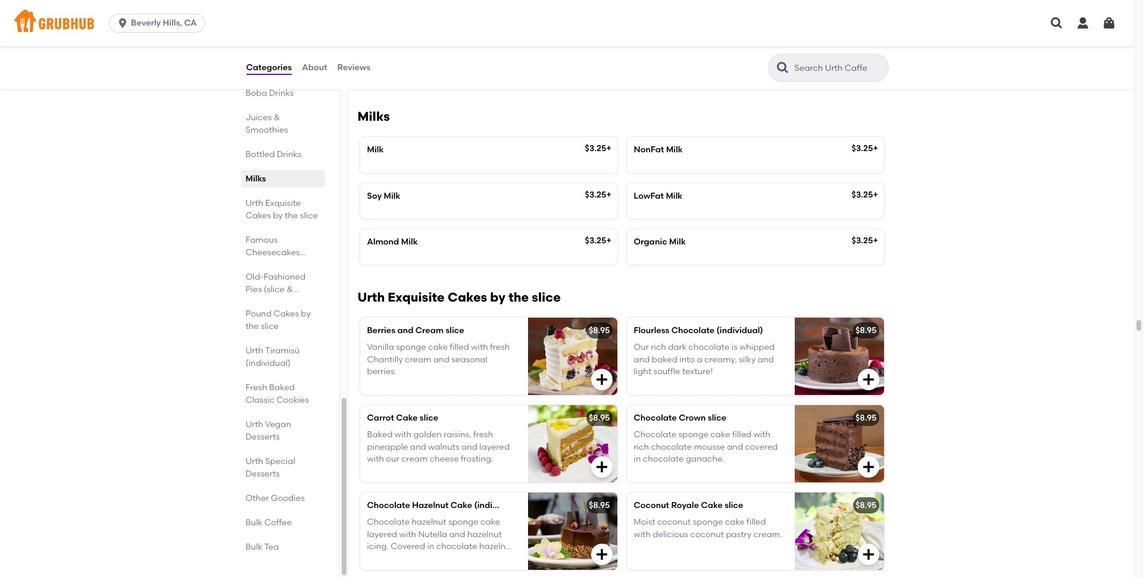 Task type: vqa. For each thing, say whether or not it's contained in the screenshot.
one corresponding to CHOOSE YOUR COMBO SIDE:
no



Task type: locate. For each thing, give the bounding box(es) containing it.
milk right soy
[[384, 191, 400, 201]]

in up coconut
[[634, 454, 641, 464]]

urth left tiramisú
[[246, 346, 263, 356]]

and left 'cream'
[[397, 326, 413, 336]]

cake right carrot
[[396, 413, 418, 423]]

0 vertical spatial cream
[[405, 355, 431, 365]]

sparkling mineral water from italy.
[[367, 31, 505, 41]]

and inside "vanilla sponge cake filled with fresh chantilly cream and seasonal berries."
[[433, 355, 449, 365]]

and right nutella
[[449, 530, 465, 540]]

1 vertical spatial desserts
[[246, 469, 280, 479]]

filled inside chocolate sponge cake filled with rich chocolate mousse and covered in chocolate ganache.
[[732, 430, 752, 440]]

urth exquisite cakes by the slice up famous
[[246, 198, 318, 221]]

water inside button
[[666, 31, 689, 41]]

cream right our
[[401, 454, 428, 464]]

urth exquisite cakes by the slice up 'cream'
[[358, 290, 561, 305]]

0 vertical spatial cakes
[[246, 211, 271, 221]]

0 horizontal spatial rich
[[634, 442, 649, 452]]

0 vertical spatial baked
[[269, 383, 295, 393]]

cream down berries and cream slice
[[405, 355, 431, 365]]

chocolate inside chocolate hazelnut sponge cake layered with nutella and hazelnut icing. covered in chocolate hazelnut ganache.
[[436, 542, 477, 552]]

0 vertical spatial filled
[[450, 343, 469, 353]]

1 vertical spatial rich
[[634, 442, 649, 452]]

in down nutella
[[427, 542, 434, 552]]

urth up berries
[[358, 290, 385, 305]]

1 vertical spatial fresh
[[473, 430, 493, 440]]

0 horizontal spatial layered
[[367, 530, 397, 540]]

$3.25 + for nonfat milk
[[852, 144, 878, 154]]

urth
[[246, 198, 263, 208], [358, 290, 385, 305], [246, 346, 263, 356], [246, 420, 263, 430], [246, 457, 263, 467]]

1 vertical spatial hazelnut
[[467, 530, 502, 540]]

italy.
[[486, 31, 505, 41], [712, 31, 731, 41]]

ganache.
[[686, 454, 725, 464], [367, 554, 406, 564]]

famous cheesecakes (individual) old-fashioned pies (slice & individual) pound cakes by the slice
[[246, 235, 311, 332]]

from inside mineral water from italy. button
[[691, 31, 710, 41]]

from right mineral
[[691, 31, 710, 41]]

2 vertical spatial the
[[246, 322, 259, 332]]

1 horizontal spatial in
[[634, 454, 641, 464]]

1 vertical spatial by
[[490, 290, 506, 305]]

chocolate up icing.
[[367, 518, 410, 528]]

rich
[[651, 343, 666, 353], [634, 442, 649, 452]]

hazelnut
[[412, 501, 449, 511]]

layered up frosting.
[[480, 442, 510, 452]]

milk right almond
[[401, 237, 418, 247]]

baked up pineapple
[[367, 430, 393, 440]]

fashioned
[[264, 272, 306, 282]]

1 vertical spatial layered
[[367, 530, 397, 540]]

2 horizontal spatial the
[[509, 290, 529, 305]]

cheese
[[430, 454, 459, 464]]

milk
[[367, 145, 384, 155], [666, 145, 683, 155], [384, 191, 400, 201], [666, 191, 683, 201], [401, 237, 418, 247], [669, 237, 686, 247]]

cream inside baked with golden raisins, fresh pineapple and walnuts and layered with our cream cheese frosting.
[[401, 454, 428, 464]]

desserts for special
[[246, 469, 280, 479]]

coconut left pastry
[[690, 530, 724, 540]]

1 vertical spatial in
[[427, 542, 434, 552]]

water inside button
[[440, 31, 463, 41]]

chocolate inside chocolate hazelnut sponge cake layered with nutella and hazelnut icing. covered in chocolate hazelnut ganache.
[[367, 518, 410, 528]]

cheesecakes
[[246, 248, 300, 258]]

bulk left tea
[[246, 542, 262, 553]]

layered up icing.
[[367, 530, 397, 540]]

1 desserts from the top
[[246, 432, 280, 442]]

and down our
[[634, 355, 650, 365]]

and down the golden
[[410, 442, 426, 452]]

0 vertical spatial in
[[634, 454, 641, 464]]

1 horizontal spatial &
[[287, 285, 293, 295]]

in inside chocolate sponge cake filled with rich chocolate mousse and covered in chocolate ganache.
[[634, 454, 641, 464]]

rich down chocolate crown slice at the right
[[634, 442, 649, 452]]

water right the mineral
[[440, 31, 463, 41]]

1 horizontal spatial baked
[[367, 430, 393, 440]]

chocolate inside our rich dark chocolate is whipped and baked into a creamy, silky and light souffle texture!
[[689, 343, 730, 353]]

drinks for bottled drinks
[[277, 149, 301, 160]]

desserts down vegan
[[246, 432, 280, 442]]

1 horizontal spatial rich
[[651, 343, 666, 353]]

sponge down crown
[[678, 430, 709, 440]]

$3.25 + for milk
[[585, 144, 611, 154]]

2 vertical spatial filled
[[747, 518, 766, 528]]

+ for almond milk
[[606, 236, 611, 246]]

1 vertical spatial urth exquisite cakes by the slice
[[358, 290, 561, 305]]

0 horizontal spatial &
[[274, 113, 280, 123]]

organic milk
[[634, 237, 686, 247]]

2 bulk from the top
[[246, 542, 262, 553]]

filled inside "vanilla sponge cake filled with fresh chantilly cream and seasonal berries."
[[450, 343, 469, 353]]

0 vertical spatial rich
[[651, 343, 666, 353]]

1 horizontal spatial from
[[691, 31, 710, 41]]

walnuts
[[428, 442, 459, 452]]

1 bulk from the top
[[246, 518, 262, 528]]

0 horizontal spatial urth exquisite cakes by the slice
[[246, 198, 318, 221]]

water
[[440, 31, 463, 41], [666, 31, 689, 41]]

drinks right "boba"
[[269, 88, 294, 98]]

$3.25 + for lowfat milk
[[852, 190, 878, 200]]

1 vertical spatial ganache.
[[367, 554, 406, 564]]

0 horizontal spatial in
[[427, 542, 434, 552]]

pastry
[[726, 530, 752, 540]]

2 horizontal spatial cake
[[701, 501, 723, 511]]

2 italy. from the left
[[712, 31, 731, 41]]

milks down reviews button
[[358, 109, 390, 124]]

filled inside moist coconut sponge cake filled with delicious coconut pastry cream.
[[747, 518, 766, 528]]

chocolate down chocolate crown slice at the right
[[634, 430, 676, 440]]

desserts inside urth special desserts
[[246, 469, 280, 479]]

svg image for our rich dark chocolate is whipped and baked into a creamy, silky and light souffle texture!
[[861, 373, 876, 387]]

covered
[[391, 542, 425, 552]]

ganache. down icing.
[[367, 554, 406, 564]]

sponge down berries and cream slice
[[396, 343, 426, 353]]

0 horizontal spatial ganache.
[[367, 554, 406, 564]]

cake up moist coconut sponge cake filled with delicious coconut pastry cream.
[[701, 501, 723, 511]]

svg image
[[1076, 16, 1090, 30], [1102, 16, 1116, 30], [117, 17, 129, 29], [595, 548, 609, 562]]

1 horizontal spatial layered
[[480, 442, 510, 452]]

in
[[634, 454, 641, 464], [427, 542, 434, 552]]

crown
[[679, 413, 706, 423]]

ganache. down mousse
[[686, 454, 725, 464]]

$8.95 for chocolate hazelnut sponge cake layered with nutella and hazelnut icing. covered in chocolate hazelnut ganache.
[[589, 501, 610, 511]]

1 vertical spatial exquisite
[[388, 290, 445, 305]]

+ for soy milk
[[606, 190, 611, 200]]

$3.25 +
[[585, 144, 611, 154], [852, 144, 878, 154], [585, 190, 611, 200], [852, 190, 878, 200], [585, 236, 611, 246], [852, 236, 878, 246]]

with
[[471, 343, 488, 353], [395, 430, 412, 440], [754, 430, 770, 440], [367, 454, 384, 464], [399, 530, 416, 540], [634, 530, 651, 540]]

almond
[[367, 237, 399, 247]]

mineral
[[634, 31, 664, 41]]

(individual) for chocolate
[[717, 326, 763, 336]]

sponge inside moist coconut sponge cake filled with delicious coconut pastry cream.
[[693, 518, 723, 528]]

2 water from the left
[[666, 31, 689, 41]]

cake inside "vanilla sponge cake filled with fresh chantilly cream and seasonal berries."
[[428, 343, 448, 353]]

2 from from the left
[[691, 31, 710, 41]]

0 horizontal spatial water
[[440, 31, 463, 41]]

0 vertical spatial layered
[[480, 442, 510, 452]]

bottled drinks
[[246, 149, 301, 160]]

0 vertical spatial bulk
[[246, 518, 262, 528]]

(individual) down cheesecakes
[[246, 260, 291, 270]]

italy. inside sparkling mineral water from italy. button
[[486, 31, 505, 41]]

1 horizontal spatial by
[[301, 309, 311, 319]]

sponge down coconut royale cake slice on the bottom right
[[693, 518, 723, 528]]

panna water image
[[795, 7, 884, 84]]

cakes inside famous cheesecakes (individual) old-fashioned pies (slice & individual) pound cakes by the slice
[[274, 309, 299, 319]]

sponge inside "vanilla sponge cake filled with fresh chantilly cream and seasonal berries."
[[396, 343, 426, 353]]

1 horizontal spatial italy.
[[712, 31, 731, 41]]

svg image for vanilla sponge cake filled with fresh chantilly cream and seasonal berries.
[[595, 373, 609, 387]]

1 from from the left
[[465, 31, 484, 41]]

& down fashioned
[[287, 285, 293, 295]]

$8.95 for vanilla sponge cake filled with fresh chantilly cream and seasonal berries.
[[589, 326, 610, 336]]

moist
[[634, 518, 655, 528]]

+ for nonfat milk
[[873, 144, 878, 154]]

0 vertical spatial drinks
[[269, 88, 294, 98]]

+ for organic milk
[[873, 236, 878, 246]]

cake up pastry
[[725, 518, 745, 528]]

filled up covered
[[732, 430, 752, 440]]

0 horizontal spatial by
[[273, 211, 283, 221]]

milk right lowfat
[[666, 191, 683, 201]]

0 vertical spatial exquisite
[[265, 198, 301, 208]]

water right mineral
[[666, 31, 689, 41]]

layered inside chocolate hazelnut sponge cake layered with nutella and hazelnut icing. covered in chocolate hazelnut ganache.
[[367, 530, 397, 540]]

cake
[[396, 413, 418, 423], [451, 501, 472, 511], [701, 501, 723, 511]]

bulk left "coffee"
[[246, 518, 262, 528]]

1 horizontal spatial ganache.
[[686, 454, 725, 464]]

main navigation navigation
[[0, 0, 1134, 46]]

with inside chocolate hazelnut sponge cake layered with nutella and hazelnut icing. covered in chocolate hazelnut ganache.
[[399, 530, 416, 540]]

from inside sparkling mineral water from italy. button
[[465, 31, 484, 41]]

1 horizontal spatial cake
[[451, 501, 472, 511]]

1 horizontal spatial urth exquisite cakes by the slice
[[358, 290, 561, 305]]

svg image
[[1050, 16, 1064, 30], [595, 373, 609, 387], [861, 373, 876, 387], [595, 460, 609, 475], [861, 460, 876, 475], [861, 548, 876, 562]]

urth left special
[[246, 457, 263, 467]]

light
[[634, 367, 651, 377]]

0 horizontal spatial baked
[[269, 383, 295, 393]]

0 vertical spatial ganache.
[[686, 454, 725, 464]]

with inside "vanilla sponge cake filled with fresh chantilly cream and seasonal berries."
[[471, 343, 488, 353]]

2 horizontal spatial cakes
[[448, 290, 487, 305]]

1 vertical spatial bulk
[[246, 542, 262, 553]]

2 vertical spatial cakes
[[274, 309, 299, 319]]

baked inside fresh baked classic cookies
[[269, 383, 295, 393]]

chocolate for chocolate sponge cake filled with rich chocolate mousse and covered in chocolate ganache.
[[634, 430, 676, 440]]

milks down the bottled
[[246, 174, 266, 184]]

individual)
[[246, 297, 288, 307]]

1 vertical spatial baked
[[367, 430, 393, 440]]

0 vertical spatial &
[[274, 113, 280, 123]]

0 horizontal spatial exquisite
[[265, 198, 301, 208]]

$3.25 for soy milk
[[585, 190, 606, 200]]

$3.25 for milk
[[585, 144, 606, 154]]

desserts down special
[[246, 469, 280, 479]]

silky
[[739, 355, 756, 365]]

&
[[274, 113, 280, 123], [287, 285, 293, 295]]

0 horizontal spatial cake
[[396, 413, 418, 423]]

filled up cream.
[[747, 518, 766, 528]]

2 vertical spatial by
[[301, 309, 311, 319]]

0 vertical spatial desserts
[[246, 432, 280, 442]]

0 horizontal spatial cakes
[[246, 211, 271, 221]]

0 horizontal spatial from
[[465, 31, 484, 41]]

exquisite up berries and cream slice
[[388, 290, 445, 305]]

& up smoothies
[[274, 113, 280, 123]]

0 horizontal spatial the
[[246, 322, 259, 332]]

0 horizontal spatial italy.
[[486, 31, 505, 41]]

drinks for boba drinks
[[269, 88, 294, 98]]

1 horizontal spatial the
[[285, 211, 298, 221]]

sponge inside chocolate sponge cake filled with rich chocolate mousse and covered in chocolate ganache.
[[678, 430, 709, 440]]

(individual) inside urth tiramisú (individual)
[[246, 358, 291, 369]]

slice
[[300, 211, 318, 221], [532, 290, 561, 305], [261, 322, 279, 332], [446, 326, 464, 336], [420, 413, 438, 423], [708, 413, 726, 423], [725, 501, 743, 511]]

beverly hills, ca button
[[109, 14, 209, 33]]

exquisite up famous
[[265, 198, 301, 208]]

urth left vegan
[[246, 420, 263, 430]]

cake up mousse
[[711, 430, 730, 440]]

cake down chocolate hazelnut cake (individual)
[[480, 518, 500, 528]]

coconut
[[634, 501, 669, 511]]

from right the mineral
[[465, 31, 484, 41]]

0 vertical spatial urth exquisite cakes by the slice
[[246, 198, 318, 221]]

rich up baked
[[651, 343, 666, 353]]

(individual) down tiramisú
[[246, 358, 291, 369]]

and right mousse
[[727, 442, 743, 452]]

(individual) down frosting.
[[474, 501, 521, 511]]

coconut royale cake slice image
[[795, 493, 884, 571]]

goodies
[[271, 494, 305, 504]]

chocolate inside chocolate sponge cake filled with rich chocolate mousse and covered in chocolate ganache.
[[634, 430, 676, 440]]

cake right hazelnut
[[451, 501, 472, 511]]

chocolate for chocolate hazelnut cake (individual)
[[367, 501, 410, 511]]

ganache. inside chocolate hazelnut sponge cake layered with nutella and hazelnut icing. covered in chocolate hazelnut ganache.
[[367, 554, 406, 564]]

other
[[246, 494, 269, 504]]

1 vertical spatial &
[[287, 285, 293, 295]]

(individual) up is
[[717, 326, 763, 336]]

boba
[[246, 88, 267, 98]]

1 water from the left
[[440, 31, 463, 41]]

bulk for bulk coffee
[[246, 518, 262, 528]]

and left seasonal
[[433, 355, 449, 365]]

drinks
[[269, 88, 294, 98], [277, 149, 301, 160]]

1 horizontal spatial water
[[666, 31, 689, 41]]

1 italy. from the left
[[486, 31, 505, 41]]

cake inside moist coconut sponge cake filled with delicious coconut pastry cream.
[[725, 518, 745, 528]]

from
[[465, 31, 484, 41], [691, 31, 710, 41]]

1 vertical spatial drinks
[[277, 149, 301, 160]]

boba drinks
[[246, 88, 294, 98]]

classic
[[246, 395, 275, 405]]

milk right the nonfat at top
[[666, 145, 683, 155]]

flourless chocolate (individual) image
[[795, 318, 884, 395]]

$3.25 + for almond milk
[[585, 236, 611, 246]]

sponge down chocolate hazelnut cake (individual)
[[448, 518, 478, 528]]

coconut up delicious
[[657, 518, 691, 528]]

2 desserts from the top
[[246, 469, 280, 479]]

1 vertical spatial filled
[[732, 430, 752, 440]]

urth inside the urth vegan desserts
[[246, 420, 263, 430]]

other goodies
[[246, 494, 305, 504]]

1 vertical spatial coconut
[[690, 530, 724, 540]]

(individual) inside famous cheesecakes (individual) old-fashioned pies (slice & individual) pound cakes by the slice
[[246, 260, 291, 270]]

coffee
[[264, 518, 292, 528]]

desserts inside the urth vegan desserts
[[246, 432, 280, 442]]

the inside famous cheesecakes (individual) old-fashioned pies (slice & individual) pound cakes by the slice
[[246, 322, 259, 332]]

urth exquisite cakes by the slice
[[246, 198, 318, 221], [358, 290, 561, 305]]

chocolate left crown
[[634, 413, 677, 423]]

milk up soy
[[367, 145, 384, 155]]

milk for nonfat milk
[[666, 145, 683, 155]]

exquisite
[[265, 198, 301, 208], [388, 290, 445, 305]]

chocolate left hazelnut
[[367, 501, 410, 511]]

coconut royale cake slice
[[634, 501, 743, 511]]

$8.95
[[589, 326, 610, 336], [856, 326, 877, 336], [589, 413, 610, 423], [856, 413, 877, 423], [589, 501, 610, 511], [856, 501, 877, 511]]

cakes inside urth exquisite cakes by the slice
[[246, 211, 271, 221]]

dark
[[668, 343, 687, 353]]

baked up 'cookies' on the left of page
[[269, 383, 295, 393]]

$3.25
[[585, 144, 606, 154], [852, 144, 873, 154], [585, 190, 606, 200], [852, 190, 873, 200], [585, 236, 606, 246], [852, 236, 873, 246]]

0 vertical spatial fresh
[[490, 343, 510, 353]]

filled for seasonal
[[450, 343, 469, 353]]

cake down 'cream'
[[428, 343, 448, 353]]

organic
[[634, 237, 667, 247]]

filled up seasonal
[[450, 343, 469, 353]]

1 vertical spatial milks
[[246, 174, 266, 184]]

1 horizontal spatial cakes
[[274, 309, 299, 319]]

drinks right the bottled
[[277, 149, 301, 160]]

$3.25 for nonfat milk
[[852, 144, 873, 154]]

milk right organic
[[669, 237, 686, 247]]

1 horizontal spatial milks
[[358, 109, 390, 124]]

and
[[397, 326, 413, 336], [433, 355, 449, 365], [634, 355, 650, 365], [758, 355, 774, 365], [410, 442, 426, 452], [461, 442, 478, 452], [727, 442, 743, 452], [449, 530, 465, 540]]

0 horizontal spatial milks
[[246, 174, 266, 184]]

and inside chocolate hazelnut sponge cake layered with nutella and hazelnut icing. covered in chocolate hazelnut ganache.
[[449, 530, 465, 540]]

rich inside our rich dark chocolate is whipped and baked into a creamy, silky and light souffle texture!
[[651, 343, 666, 353]]

1 vertical spatial cream
[[401, 454, 428, 464]]

desserts
[[246, 432, 280, 442], [246, 469, 280, 479]]

(individual)
[[246, 260, 291, 270], [717, 326, 763, 336], [246, 358, 291, 369], [474, 501, 521, 511]]

1 vertical spatial cakes
[[448, 290, 487, 305]]



Task type: describe. For each thing, give the bounding box(es) containing it.
milk for organic milk
[[669, 237, 686, 247]]

0 vertical spatial the
[[285, 211, 298, 221]]

and down whipped
[[758, 355, 774, 365]]

bulk tea
[[246, 542, 279, 553]]

2 horizontal spatial by
[[490, 290, 506, 305]]

a
[[697, 355, 702, 365]]

0 vertical spatial coconut
[[657, 518, 691, 528]]

old-
[[246, 272, 264, 282]]

cake for chocolate
[[451, 501, 472, 511]]

san pellegrino image
[[528, 7, 617, 84]]

vegan
[[265, 420, 291, 430]]

by inside famous cheesecakes (individual) old-fashioned pies (slice & individual) pound cakes by the slice
[[301, 309, 311, 319]]

filled for covered
[[732, 430, 752, 440]]

layered inside baked with golden raisins, fresh pineapple and walnuts and layered with our cream cheese frosting.
[[480, 442, 510, 452]]

pies
[[246, 285, 262, 295]]

0 vertical spatial milks
[[358, 109, 390, 124]]

our rich dark chocolate is whipped and baked into a creamy, silky and light souffle texture!
[[634, 343, 775, 377]]

our
[[634, 343, 649, 353]]

chocolate for chocolate crown slice
[[634, 413, 677, 423]]

nonfat milk
[[634, 145, 683, 155]]

$3.25 + for organic milk
[[852, 236, 878, 246]]

about
[[302, 62, 327, 73]]

$3.25 + for soy milk
[[585, 190, 611, 200]]

raisins,
[[444, 430, 471, 440]]

svg image for moist coconut sponge cake filled with delicious coconut pastry cream.
[[861, 548, 876, 562]]

cream.
[[754, 530, 782, 540]]

beverly hills, ca
[[131, 18, 197, 28]]

golden
[[414, 430, 442, 440]]

milk for almond milk
[[401, 237, 418, 247]]

$8.95 for moist coconut sponge cake filled with delicious coconut pastry cream.
[[856, 501, 877, 511]]

fresh inside "vanilla sponge cake filled with fresh chantilly cream and seasonal berries."
[[490, 343, 510, 353]]

(slice
[[264, 285, 285, 295]]

milk for soy milk
[[384, 191, 400, 201]]

with inside moist coconut sponge cake filled with delicious coconut pastry cream.
[[634, 530, 651, 540]]

cookies
[[277, 395, 309, 405]]

carrot cake slice
[[367, 413, 438, 423]]

berries and cream slice image
[[528, 318, 617, 395]]

special
[[265, 457, 295, 467]]

cake inside chocolate hazelnut sponge cake layered with nutella and hazelnut icing. covered in chocolate hazelnut ganache.
[[480, 518, 500, 528]]

bulk for bulk tea
[[246, 542, 262, 553]]

flourless chocolate (individual)
[[634, 326, 763, 336]]

chocolate hazelnut cake (individual)
[[367, 501, 521, 511]]

svg image for baked with golden raisins, fresh pineapple and walnuts and layered with our cream cheese frosting.
[[595, 460, 609, 475]]

baked with golden raisins, fresh pineapple and walnuts and layered with our cream cheese frosting.
[[367, 430, 510, 464]]

urth inside urth special desserts
[[246, 457, 263, 467]]

into
[[680, 355, 695, 365]]

chocolate up dark
[[671, 326, 715, 336]]

0 vertical spatial hazelnut
[[412, 518, 446, 528]]

mineral water from italy. button
[[627, 7, 884, 84]]

ganache. inside chocolate sponge cake filled with rich chocolate mousse and covered in chocolate ganache.
[[686, 454, 725, 464]]

sparkling mineral water from italy. button
[[360, 7, 617, 84]]

icing.
[[367, 542, 389, 552]]

tiramisú
[[265, 346, 300, 356]]

$3.25 for lowfat milk
[[852, 190, 873, 200]]

is
[[732, 343, 738, 353]]

$8.95 for chocolate sponge cake filled with rich chocolate mousse and covered in chocolate ganache.
[[856, 413, 877, 423]]

bottled
[[246, 149, 275, 160]]

creamy,
[[704, 355, 737, 365]]

in inside chocolate hazelnut sponge cake layered with nutella and hazelnut icing. covered in chocolate hazelnut ganache.
[[427, 542, 434, 552]]

$3.25 for organic milk
[[852, 236, 873, 246]]

slice inside urth exquisite cakes by the slice
[[300, 211, 318, 221]]

and inside chocolate sponge cake filled with rich chocolate mousse and covered in chocolate ganache.
[[727, 442, 743, 452]]

frosting.
[[461, 454, 493, 464]]

cream inside "vanilla sponge cake filled with fresh chantilly cream and seasonal berries."
[[405, 355, 431, 365]]

+ for milk
[[606, 144, 611, 154]]

$3.25 for almond milk
[[585, 236, 606, 246]]

chocolate hazelnut cake (individual) image
[[528, 493, 617, 571]]

cream
[[415, 326, 444, 336]]

urth vegan desserts
[[246, 420, 291, 442]]

bulk coffee
[[246, 518, 292, 528]]

(individual) for cheesecakes
[[246, 260, 291, 270]]

search icon image
[[776, 61, 790, 75]]

reviews button
[[337, 46, 371, 89]]

vanilla
[[367, 343, 394, 353]]

rich inside chocolate sponge cake filled with rich chocolate mousse and covered in chocolate ganache.
[[634, 442, 649, 452]]

souffle
[[653, 367, 680, 377]]

desserts for vegan
[[246, 432, 280, 442]]

berries.
[[367, 367, 397, 377]]

mineral water from italy.
[[634, 31, 731, 41]]

carrot
[[367, 413, 394, 423]]

about button
[[301, 46, 328, 89]]

(individual) for tiramisú
[[246, 358, 291, 369]]

lowfat milk
[[634, 191, 683, 201]]

Search Urth Caffe search field
[[793, 63, 884, 74]]

texture!
[[682, 367, 713, 377]]

moist coconut sponge cake filled with delicious coconut pastry cream.
[[634, 518, 782, 540]]

chocolate sponge cake filled with rich chocolate mousse and covered in chocolate ganache.
[[634, 430, 778, 464]]

almond milk
[[367, 237, 418, 247]]

famous
[[246, 235, 278, 245]]

urth up famous
[[246, 198, 263, 208]]

slice inside famous cheesecakes (individual) old-fashioned pies (slice & individual) pound cakes by the slice
[[261, 322, 279, 332]]

with inside chocolate sponge cake filled with rich chocolate mousse and covered in chocolate ganache.
[[754, 430, 770, 440]]

svg image inside main navigation navigation
[[1050, 16, 1064, 30]]

milk for lowfat milk
[[666, 191, 683, 201]]

+ for lowfat milk
[[873, 190, 878, 200]]

berries and cream slice
[[367, 326, 464, 336]]

chocolate crown slice image
[[795, 406, 884, 483]]

& inside juices & smoothies
[[274, 113, 280, 123]]

chantilly
[[367, 355, 403, 365]]

juices
[[246, 113, 272, 123]]

ca
[[184, 18, 197, 28]]

chocolate for chocolate hazelnut sponge cake layered with nutella and hazelnut icing. covered in chocolate hazelnut ganache.
[[367, 518, 410, 528]]

vanilla sponge cake filled with fresh chantilly cream and seasonal berries.
[[367, 343, 510, 377]]

categories
[[246, 62, 292, 73]]

$8.95 for baked with golden raisins, fresh pineapple and walnuts and layered with our cream cheese frosting.
[[589, 413, 610, 423]]

hills,
[[163, 18, 182, 28]]

urth tiramisú (individual)
[[246, 346, 300, 369]]

fresh inside baked with golden raisins, fresh pineapple and walnuts and layered with our cream cheese frosting.
[[473, 430, 493, 440]]

cake for coconut
[[701, 501, 723, 511]]

baked inside baked with golden raisins, fresh pineapple and walnuts and layered with our cream cheese frosting.
[[367, 430, 393, 440]]

and up frosting.
[[461, 442, 478, 452]]

whipped
[[740, 343, 775, 353]]

seasonal
[[451, 355, 488, 365]]

tea
[[264, 542, 279, 553]]

beverly
[[131, 18, 161, 28]]

royale
[[671, 501, 699, 511]]

baked
[[652, 355, 678, 365]]

1 horizontal spatial exquisite
[[388, 290, 445, 305]]

covered
[[745, 442, 778, 452]]

carrot cake slice image
[[528, 406, 617, 483]]

nutella
[[418, 530, 447, 540]]

& inside famous cheesecakes (individual) old-fashioned pies (slice & individual) pound cakes by the slice
[[287, 285, 293, 295]]

categories button
[[246, 46, 292, 89]]

1 vertical spatial the
[[509, 290, 529, 305]]

lowfat
[[634, 191, 664, 201]]

reviews
[[337, 62, 371, 73]]

berries
[[367, 326, 395, 336]]

mineral
[[407, 31, 438, 41]]

urth special desserts
[[246, 457, 295, 479]]

sparkling
[[367, 31, 405, 41]]

sponge inside chocolate hazelnut sponge cake layered with nutella and hazelnut icing. covered in chocolate hazelnut ganache.
[[448, 518, 478, 528]]

soy
[[367, 191, 382, 201]]

2 vertical spatial hazelnut
[[479, 542, 514, 552]]

flourless
[[634, 326, 669, 336]]

juices & smoothies
[[246, 113, 288, 135]]

soy milk
[[367, 191, 400, 201]]

svg image for chocolate sponge cake filled with rich chocolate mousse and covered in chocolate ganache.
[[861, 460, 876, 475]]

chocolate crown slice
[[634, 413, 726, 423]]

cake inside chocolate sponge cake filled with rich chocolate mousse and covered in chocolate ganache.
[[711, 430, 730, 440]]

svg image inside 'beverly hills, ca' button
[[117, 17, 129, 29]]

mousse
[[694, 442, 725, 452]]

urth inside urth tiramisú (individual)
[[246, 346, 263, 356]]

italy. inside mineral water from italy. button
[[712, 31, 731, 41]]

fresh
[[246, 383, 267, 393]]

0 vertical spatial by
[[273, 211, 283, 221]]

smoothies
[[246, 125, 288, 135]]

$8.95 for our rich dark chocolate is whipped and baked into a creamy, silky and light souffle texture!
[[856, 326, 877, 336]]



